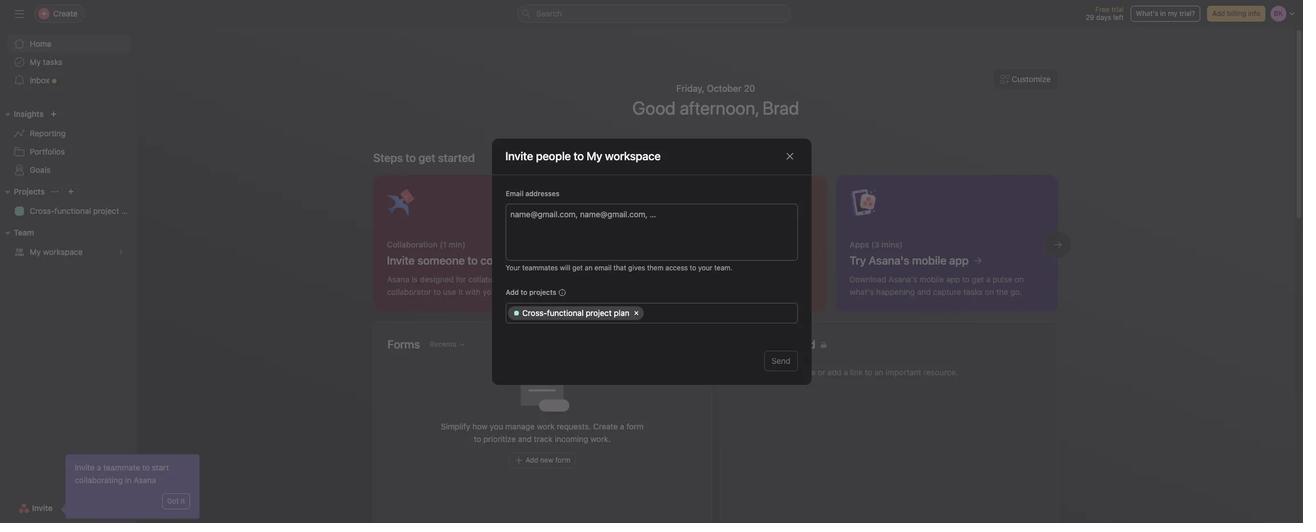 Task type: locate. For each thing, give the bounding box(es) containing it.
prioritize
[[484, 434, 516, 444]]

0 horizontal spatial cross-
[[30, 206, 54, 216]]

add for add new form
[[526, 456, 538, 465]]

what's in my trial?
[[1136, 9, 1195, 18]]

cross-functional project plan inside projects element
[[30, 206, 137, 216]]

1 horizontal spatial a
[[620, 422, 624, 432]]

simplify
[[441, 422, 470, 432]]

insights element
[[0, 104, 137, 182]]

1 horizontal spatial form
[[627, 422, 644, 432]]

my
[[30, 57, 41, 67], [30, 247, 41, 257]]

my
[[1168, 9, 1178, 18]]

what's in my trial? button
[[1131, 6, 1201, 22]]

brad
[[763, 97, 799, 119]]

team button
[[0, 226, 34, 240]]

email
[[594, 263, 611, 272]]

cross-functional project plan down more information icon
[[522, 308, 629, 318]]

a
[[620, 422, 624, 432], [97, 463, 101, 473]]

october
[[707, 83, 742, 94]]

tasks
[[43, 57, 62, 67]]

a inside simplify how you manage work requests. create a form to prioritize and track incoming work.
[[620, 422, 624, 432]]

0 vertical spatial project
[[93, 206, 119, 216]]

a up 'collaborating'
[[97, 463, 101, 473]]

cross- inside cell
[[522, 308, 547, 318]]

0 vertical spatial a
[[620, 422, 624, 432]]

my down team
[[30, 247, 41, 257]]

free trial 29 days left
[[1086, 5, 1124, 22]]

projects
[[14, 187, 45, 196]]

that
[[613, 263, 626, 272]]

to down how
[[474, 434, 481, 444]]

1 horizontal spatial in
[[1161, 9, 1166, 18]]

steps
[[373, 151, 403, 164]]

project
[[93, 206, 119, 216], [586, 308, 612, 318]]

2 my from the top
[[30, 247, 41, 257]]

in inside button
[[1161, 9, 1166, 18]]

0 vertical spatial functional
[[54, 206, 91, 216]]

search button
[[517, 5, 791, 23]]

cross- down 'projects'
[[30, 206, 54, 216]]

portfolios
[[30, 147, 65, 156]]

insights button
[[0, 107, 44, 121]]

1 horizontal spatial project
[[586, 308, 612, 318]]

1 horizontal spatial add
[[526, 456, 538, 465]]

1 vertical spatial add
[[506, 288, 519, 297]]

cross- down add to projects
[[522, 308, 547, 318]]

friday,
[[677, 83, 705, 94]]

get started
[[419, 151, 475, 164]]

0 horizontal spatial invite
[[32, 504, 53, 513]]

1 vertical spatial my
[[30, 247, 41, 257]]

0 vertical spatial my
[[30, 57, 41, 67]]

0 horizontal spatial functional
[[54, 206, 91, 216]]

a right create
[[620, 422, 624, 432]]

invite a teammate to start collaborating in asana tooltip
[[62, 455, 199, 519]]

left
[[1113, 13, 1124, 22]]

cross-functional project plan cell
[[508, 306, 644, 320]]

project down the "email"
[[586, 308, 612, 318]]

1 vertical spatial form
[[556, 456, 571, 465]]

functional
[[54, 206, 91, 216], [547, 308, 583, 318]]

my tasks link
[[7, 53, 130, 71]]

form inside button
[[556, 456, 571, 465]]

invite
[[506, 150, 533, 163], [75, 463, 95, 473], [32, 504, 53, 513]]

my for my workspace
[[30, 247, 41, 257]]

0 vertical spatial cross-functional project plan
[[30, 206, 137, 216]]

my workspace
[[587, 150, 661, 163]]

plan inside cell
[[614, 308, 629, 318]]

1 vertical spatial cross-
[[522, 308, 547, 318]]

requests.
[[557, 422, 591, 432]]

you
[[490, 422, 503, 432]]

will
[[560, 263, 570, 272]]

cross-functional project plan
[[30, 206, 137, 216], [522, 308, 629, 318]]

2 horizontal spatial add
[[1213, 9, 1225, 18]]

project up teams element
[[93, 206, 119, 216]]

0 vertical spatial add
[[1213, 9, 1225, 18]]

to left the "projects"
[[521, 288, 527, 297]]

track
[[534, 434, 553, 444]]

invite inside dialog
[[506, 150, 533, 163]]

form right create
[[627, 422, 644, 432]]

1 horizontal spatial invite
[[75, 463, 95, 473]]

1 vertical spatial project
[[586, 308, 612, 318]]

cross-functional project plan up teams element
[[30, 206, 137, 216]]

close this dialog image
[[785, 152, 794, 161]]

my inside teams element
[[30, 247, 41, 257]]

an
[[585, 263, 592, 272]]

1 horizontal spatial functional
[[547, 308, 583, 318]]

0 horizontal spatial add
[[506, 288, 519, 297]]

form
[[627, 422, 644, 432], [556, 456, 571, 465]]

1 vertical spatial plan
[[614, 308, 629, 318]]

invite inside the invite a teammate to start collaborating in asana got it
[[75, 463, 95, 473]]

work
[[537, 422, 555, 432]]

1 vertical spatial invite
[[75, 463, 95, 473]]

1 horizontal spatial cross-functional project plan
[[522, 308, 629, 318]]

0 horizontal spatial form
[[556, 456, 571, 465]]

1 vertical spatial functional
[[547, 308, 583, 318]]

what's
[[1136, 9, 1159, 18]]

invite people to my workspace
[[506, 150, 661, 163]]

plan
[[121, 206, 137, 216], [614, 308, 629, 318]]

0 horizontal spatial plan
[[121, 206, 137, 216]]

cross-functional project plan link
[[7, 202, 137, 220]]

private
[[735, 338, 770, 351]]

1 vertical spatial cross-functional project plan
[[522, 308, 629, 318]]

in left my on the top
[[1161, 9, 1166, 18]]

reporting
[[30, 128, 66, 138]]

my inside global element
[[30, 57, 41, 67]]

2 vertical spatial add
[[526, 456, 538, 465]]

in
[[1161, 9, 1166, 18], [125, 476, 131, 485]]

1 vertical spatial a
[[97, 463, 101, 473]]

to
[[574, 150, 584, 163], [406, 151, 416, 164], [690, 263, 696, 272], [521, 288, 527, 297], [474, 434, 481, 444], [142, 463, 150, 473]]

send button
[[764, 351, 798, 371]]

addresses
[[525, 189, 559, 198]]

0 horizontal spatial cross-functional project plan
[[30, 206, 137, 216]]

1 horizontal spatial plan
[[614, 308, 629, 318]]

2 vertical spatial invite
[[32, 504, 53, 513]]

2 horizontal spatial invite
[[506, 150, 533, 163]]

1 vertical spatial in
[[125, 476, 131, 485]]

to up the asana on the left bottom
[[142, 463, 150, 473]]

asana
[[134, 476, 156, 485]]

search list box
[[517, 5, 791, 23]]

Email addresses text field
[[510, 207, 665, 221]]

cross-
[[30, 206, 54, 216], [522, 308, 547, 318]]

add left billing at the top of the page
[[1213, 9, 1225, 18]]

projects button
[[0, 185, 45, 199]]

customize
[[1012, 74, 1051, 84]]

0 vertical spatial invite
[[506, 150, 533, 163]]

portfolios link
[[7, 143, 130, 161]]

functional down more information icon
[[547, 308, 583, 318]]

0 vertical spatial in
[[1161, 9, 1166, 18]]

add down your
[[506, 288, 519, 297]]

0 vertical spatial cross-
[[30, 206, 54, 216]]

my for my tasks
[[30, 57, 41, 67]]

add left new
[[526, 456, 538, 465]]

0 vertical spatial plan
[[121, 206, 137, 216]]

add for add to projects
[[506, 288, 519, 297]]

global element
[[0, 28, 137, 96]]

a inside the invite a teammate to start collaborating in asana got it
[[97, 463, 101, 473]]

0 horizontal spatial a
[[97, 463, 101, 473]]

0 vertical spatial form
[[627, 422, 644, 432]]

form right new
[[556, 456, 571, 465]]

add
[[1213, 9, 1225, 18], [506, 288, 519, 297], [526, 456, 538, 465]]

functional up teams element
[[54, 206, 91, 216]]

my left tasks
[[30, 57, 41, 67]]

cross- inside projects element
[[30, 206, 54, 216]]

1 my from the top
[[30, 57, 41, 67]]

in down teammate
[[125, 476, 131, 485]]

add inside the invite people to my workspace dialog
[[506, 288, 519, 297]]

my workspace
[[30, 247, 83, 257]]

1 horizontal spatial cross-
[[522, 308, 547, 318]]

goals link
[[7, 161, 130, 179]]

0 horizontal spatial in
[[125, 476, 131, 485]]



Task type: vqa. For each thing, say whether or not it's contained in the screenshot.
Add task… Button for recruiting
no



Task type: describe. For each thing, give the bounding box(es) containing it.
in inside the invite a teammate to start collaborating in asana got it
[[125, 476, 131, 485]]

add new form button
[[509, 453, 576, 469]]

project inside cell
[[586, 308, 612, 318]]

free
[[1096, 5, 1110, 14]]

cross-functional project plan inside cell
[[522, 308, 629, 318]]

add to projects
[[506, 288, 556, 297]]

invite for people
[[506, 150, 533, 163]]

insights
[[14, 109, 44, 119]]

add for add billing info
[[1213, 9, 1225, 18]]

and
[[518, 434, 532, 444]]

steps to get started
[[373, 151, 475, 164]]

scroll card carousel right image
[[1054, 240, 1063, 249]]

invite inside button
[[32, 504, 53, 513]]

teammates
[[522, 263, 558, 272]]

trial
[[1112, 5, 1124, 14]]

to inside the invite a teammate to start collaborating in asana got it
[[142, 463, 150, 473]]

my tasks
[[30, 57, 62, 67]]

new
[[540, 456, 554, 465]]

add billing info button
[[1207, 6, 1266, 22]]

collaborating
[[75, 476, 123, 485]]

email
[[506, 189, 523, 198]]

home link
[[7, 35, 130, 53]]

more information image
[[558, 289, 565, 296]]

reporting link
[[7, 124, 130, 143]]

simplify how you manage work requests. create a form to prioritize and track incoming work.
[[441, 422, 644, 444]]

add billing info
[[1213, 9, 1261, 18]]

info
[[1249, 9, 1261, 18]]

customize button
[[993, 69, 1058, 90]]

your
[[698, 263, 712, 272]]

functional inside the cross-functional project plan cell
[[547, 308, 583, 318]]

invite people to my workspace dialog
[[492, 138, 812, 385]]

friday, october 20 good afternoon, brad
[[632, 83, 799, 119]]

forms
[[388, 338, 420, 351]]

20
[[744, 83, 755, 94]]

got it button
[[162, 494, 190, 510]]

send
[[772, 356, 790, 366]]

to inside simplify how you manage work requests. create a form to prioritize and track incoming work.
[[474, 434, 481, 444]]

afternoon,
[[680, 97, 759, 119]]

invite a teammate to start collaborating in asana got it
[[75, 463, 185, 506]]

add new form
[[526, 456, 571, 465]]

home
[[30, 39, 52, 49]]

manage
[[505, 422, 535, 432]]

trial?
[[1180, 9, 1195, 18]]

team.
[[714, 263, 732, 272]]

projects element
[[0, 182, 137, 223]]

access
[[665, 263, 688, 272]]

invite button
[[11, 498, 60, 519]]

get
[[572, 263, 583, 272]]

beginner
[[663, 144, 701, 154]]

goals
[[30, 165, 51, 175]]

good
[[632, 97, 676, 119]]

private notepad
[[735, 338, 816, 351]]

teams element
[[0, 223, 137, 264]]

inbox
[[30, 75, 50, 85]]

projects
[[529, 288, 556, 297]]

plan inside projects element
[[121, 206, 137, 216]]

29
[[1086, 13, 1095, 22]]

how
[[473, 422, 488, 432]]

to left the your on the right
[[690, 263, 696, 272]]

start
[[152, 463, 169, 473]]

got
[[167, 497, 179, 506]]

it
[[181, 497, 185, 506]]

people
[[536, 150, 571, 163]]

days
[[1096, 13, 1112, 22]]

to right steps
[[406, 151, 416, 164]]

create
[[593, 422, 618, 432]]

them
[[647, 263, 663, 272]]

search
[[536, 9, 562, 18]]

functional inside the cross-functional project plan link
[[54, 206, 91, 216]]

your
[[506, 263, 520, 272]]

billing
[[1227, 9, 1247, 18]]

work.
[[591, 434, 611, 444]]

my workspace link
[[7, 243, 130, 261]]

form inside simplify how you manage work requests. create a form to prioritize and track incoming work.
[[627, 422, 644, 432]]

cross-functional project plan row
[[508, 306, 796, 323]]

inbox link
[[7, 71, 130, 90]]

team
[[14, 228, 34, 238]]

incoming
[[555, 434, 589, 444]]

gives
[[628, 263, 645, 272]]

hide sidebar image
[[15, 9, 24, 18]]

teammate
[[103, 463, 140, 473]]

to right people
[[574, 150, 584, 163]]

your teammates will get an email that gives them access to your team.
[[506, 263, 732, 272]]

email addresses
[[506, 189, 559, 198]]

notepad
[[773, 338, 816, 351]]

0 horizontal spatial project
[[93, 206, 119, 216]]

invite for a
[[75, 463, 95, 473]]

workspace
[[43, 247, 83, 257]]



